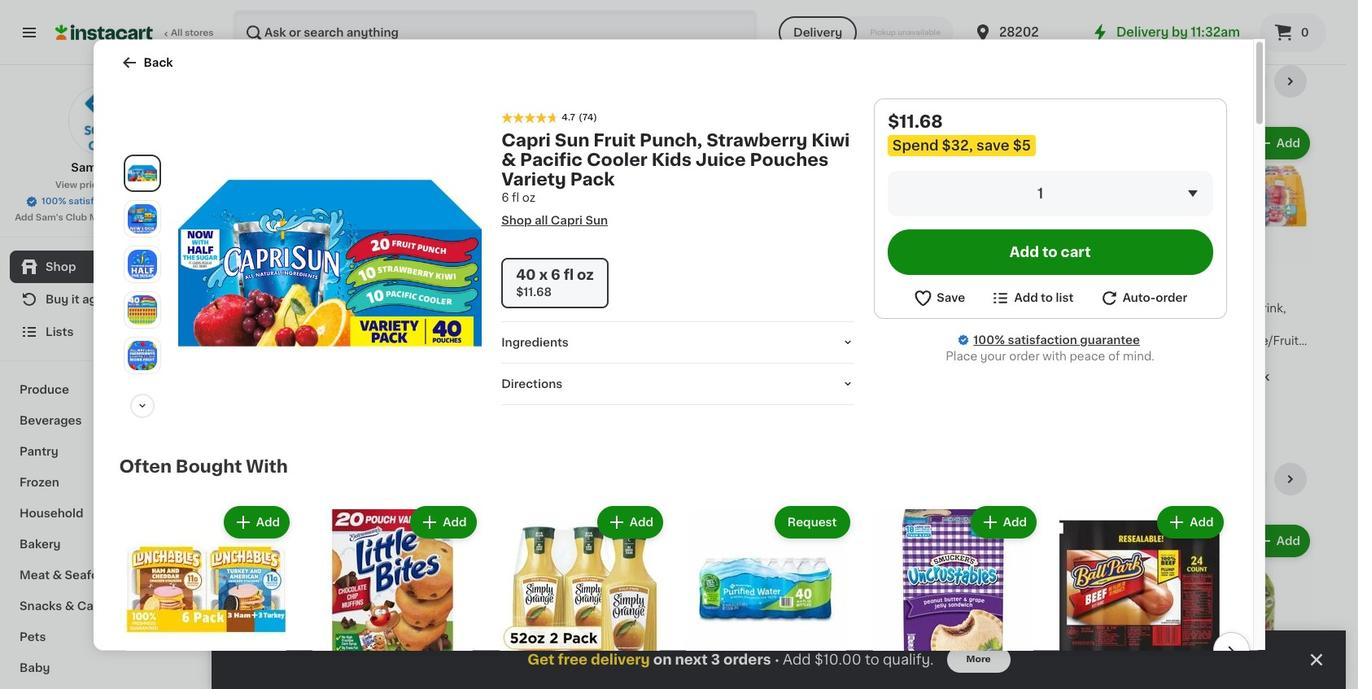 Task type: describe. For each thing, give the bounding box(es) containing it.
cooler inside item carousel region
[[286, 335, 324, 347]]

original
[[1091, 303, 1135, 314]]

pantry link
[[10, 436, 198, 467]]

natural
[[863, 319, 919, 331]]

$ 11 68
[[248, 278, 286, 297]]

capri sun fruit punch, strawberry kiwi & pacific cooler kids juice pouches variety pack inside item carousel region
[[244, 303, 371, 379]]

policy
[[114, 181, 143, 190]]

add to cart
[[1010, 245, 1092, 258]]

oz inside member's mark strawberry lemonade 2 x 52 fl oz
[[601, 335, 615, 347]]

mott's
[[1018, 303, 1054, 314]]

baby
[[20, 663, 50, 674]]

variety inside product group
[[331, 352, 371, 363]]

more button
[[947, 647, 1011, 673]]

1 vertical spatial order
[[1010, 350, 1040, 362]]

3 x 3 lb
[[399, 1, 440, 12]]

many in stock inside product group
[[1189, 371, 1271, 383]]

$32,
[[943, 138, 974, 151]]

buy it again
[[46, 294, 115, 305]]

delivery by 11:32am link
[[1091, 23, 1241, 42]]

save
[[937, 292, 966, 303]]

5 x 5 lb
[[554, 1, 595, 12]]

your
[[981, 350, 1007, 362]]

capri
[[551, 214, 583, 226]]

seafood
[[65, 570, 114, 581]]

beverages
[[20, 415, 82, 427]]

spend
[[893, 138, 939, 151]]

drink,
[[1254, 303, 1287, 314]]

0 vertical spatial kids
[[652, 151, 692, 168]]

oz up all
[[523, 191, 536, 203]]

40 x 6 fl oz $11.68
[[516, 268, 594, 297]]

view pricing policy link
[[55, 179, 152, 192]]

sam's club logo image
[[68, 85, 140, 156]]

directions button
[[502, 375, 855, 392]]

$ left the 59
[[557, 677, 563, 687]]

again
[[82, 294, 115, 305]]

oz inside the 40 x 6 fl oz $11.68
[[577, 268, 594, 281]]

product group containing 6
[[399, 124, 541, 372]]

beverages link
[[10, 406, 198, 436]]

0 vertical spatial pouches
[[750, 151, 829, 168]]

lemonade for natural
[[922, 319, 983, 331]]

stores
[[185, 28, 214, 37]]

sam's club link
[[68, 85, 140, 176]]

$ 5 24
[[557, 278, 591, 297]]

oz inside member's mark 100% pulp free orange juice 2 x 52 fl oz
[[447, 335, 460, 347]]

52 inside member's mark 100% pulp free orange juice 2 x 52 fl oz
[[419, 335, 433, 347]]

get free delivery on next 3 orders • add $10.00 to qualify.
[[528, 654, 934, 667]]

x for 40
[[539, 268, 548, 281]]

4.7
[[562, 112, 576, 121]]

$8.14 element
[[399, 670, 541, 690]]

delivery for delivery by 11:32am
[[1117, 26, 1170, 38]]

0 vertical spatial capri sun fruit punch, strawberry kiwi & pacific cooler kids juice pouches variety pack
[[502, 131, 850, 187]]

lists
[[46, 327, 74, 338]]

3 inside get free delivery on next 3 orders • add $10.00 to qualify.
[[711, 654, 721, 667]]

snacks & candy
[[20, 601, 116, 612]]

snacks & candy link
[[10, 591, 198, 622]]

x for 3
[[409, 1, 416, 12]]

1 horizontal spatial cooler
[[587, 151, 648, 168]]

$ for 5
[[557, 279, 563, 289]]

snacks
[[20, 601, 62, 612]]

all stores
[[171, 28, 214, 37]]

view
[[55, 181, 77, 190]]

orange inside member's mark 100% pulp free orange juice 2 x 52 fl oz
[[456, 319, 498, 331]]

delivery by 11:32am
[[1117, 26, 1241, 38]]

instacart logo image
[[55, 23, 153, 42]]

16 inside item carousel region
[[1182, 278, 1204, 297]]

100% satisfaction guarantee button
[[25, 192, 182, 208]]

0 vertical spatial punch,
[[640, 131, 703, 148]]

to right membership
[[150, 213, 160, 222]]

list
[[1057, 292, 1074, 303]]

ingredients
[[502, 336, 569, 348]]

0 button
[[1260, 13, 1327, 52]]

enlarge juice & nectars capri sun fruit punch, strawberry kiwi & pacific cooler kids juice pouches variety pack angle_right (opens in a new tab) image
[[127, 250, 157, 279]]

enlarge juice & nectars capri sun fruit punch, strawberry kiwi & pacific cooler kids juice pouches variety pack angle_top (opens in a new tab) image
[[127, 341, 157, 370]]

2 horizontal spatial 2
[[1018, 352, 1025, 363]]

pineapple/grape/fruit
[[1173, 335, 1300, 347]]

•
[[775, 654, 780, 667]]

orange inside welch's juice drink, orange pineapple/grape/fruit punch flavored, 24 pack
[[1173, 319, 1215, 331]]

by
[[1173, 26, 1189, 38]]

0 vertical spatial (74)
[[579, 112, 598, 121]]

household
[[20, 508, 84, 519]]

0 horizontal spatial 3
[[399, 1, 406, 12]]

6 inside product group
[[409, 278, 422, 297]]

pricing
[[80, 181, 112, 190]]

0 vertical spatial kiwi
[[812, 131, 850, 148]]

add sam's club membership to save link
[[15, 212, 193, 225]]

16 inside "16 oz" button
[[708, 17, 721, 28]]

6 inside the 40 x 6 fl oz $11.68
[[551, 268, 561, 281]]

sun
[[586, 214, 608, 226]]

2 many in stock button from the left
[[1018, 0, 1160, 37]]

apple
[[1018, 319, 1051, 331]]

100% inside member's mark 100% pulp free orange juice 2 x 52 fl oz
[[490, 303, 521, 314]]

1 field
[[888, 170, 1214, 216]]

52 inside member's mark strawberry lemonade 2 x 52 fl oz
[[573, 335, 588, 347]]

mark inside member's mark natural lemonade
[[923, 303, 952, 314]]

& right the meat
[[52, 570, 62, 581]]

place your order with peace of mind.
[[946, 350, 1155, 362]]

1 vertical spatial satisfaction
[[1008, 334, 1078, 345]]

punch
[[1173, 352, 1209, 363]]

enlarge juice & nectars capri sun fruit punch, strawberry kiwi & pacific cooler kids juice pouches variety pack hero (opens in a new tab) image
[[127, 158, 157, 188]]

lb for 3 x 3 lb
[[429, 1, 440, 12]]

welch's juice drink, orange pineapple/grape/fruit punch flavored, 24 pack
[[1173, 303, 1312, 363]]

1 vertical spatial 100% satisfaction guarantee
[[974, 334, 1141, 345]]

item carousel region containing 11
[[244, 65, 1314, 450]]

back
[[144, 56, 173, 68]]

28202 button
[[974, 10, 1071, 55]]

guarantee inside button
[[125, 197, 173, 206]]

$ for 7
[[1021, 279, 1028, 289]]

all stores link
[[55, 10, 215, 55]]

delivery for delivery
[[794, 27, 843, 38]]

member's mark natural lemonade
[[863, 303, 983, 331]]

welch's
[[1173, 303, 1217, 314]]

59
[[578, 677, 591, 687]]

bought
[[176, 458, 242, 475]]

baby link
[[10, 653, 198, 684]]

1 horizontal spatial $11.68
[[888, 112, 943, 129]]

spray
[[749, 303, 783, 314]]

x inside member's mark 100% pulp free orange juice 2 x 52 fl oz
[[409, 335, 416, 347]]

5 24
[[873, 278, 900, 297]]

x inside member's mark strawberry lemonade 2 x 52 fl oz
[[564, 335, 570, 347]]

100% inside button
[[42, 197, 66, 206]]

$ 16 01
[[1176, 278, 1217, 297]]

kids inside product group
[[327, 335, 352, 347]]

28202
[[1000, 26, 1040, 38]]

shop link
[[10, 251, 198, 283]]

save inside the add sam's club membership to save link
[[162, 213, 183, 222]]

all
[[535, 214, 548, 226]]

$ 7 70
[[1021, 278, 1053, 297]]

enlarge juice & nectars capri sun fruit punch, strawberry kiwi & pacific cooler kids juice pouches variety pack angle_left (opens in a new tab) image
[[127, 204, 157, 233]]

shop for shop all capri sun
[[502, 214, 532, 226]]

on
[[654, 654, 672, 667]]

$ for 11
[[248, 279, 254, 289]]

with
[[246, 458, 288, 475]]

1 horizontal spatial 6
[[502, 191, 509, 203]]

to down 70
[[1042, 292, 1054, 303]]

oz down (81)
[[1066, 352, 1080, 363]]

0 vertical spatial variety
[[502, 170, 567, 187]]

of
[[1109, 350, 1121, 362]]

pets
[[20, 632, 46, 643]]

fl right '86' on the bottom
[[1056, 352, 1064, 363]]

16 oz
[[708, 17, 737, 28]]

all
[[171, 28, 183, 37]]

sam's inside the add sam's club membership to save link
[[36, 213, 63, 222]]

$4.66 element
[[863, 670, 1005, 690]]



Task type: vqa. For each thing, say whether or not it's contained in the screenshot.
Often Bought With on the bottom left
yes



Task type: locate. For each thing, give the bounding box(es) containing it.
kids
[[652, 151, 692, 168], [327, 335, 352, 347]]

16 oz button
[[708, 0, 850, 31]]

oz down sun
[[577, 268, 594, 281]]

1 many in stock button from the left
[[244, 0, 386, 21]]

0 horizontal spatial orange
[[456, 319, 498, 331]]

member's inside member's mark strawberry lemonade 2 x 52 fl oz
[[554, 303, 611, 314]]

directions
[[502, 378, 563, 389]]

shop all capri sun
[[502, 214, 608, 226]]

1 horizontal spatial fruit
[[594, 131, 636, 148]]

1 horizontal spatial capri
[[502, 131, 551, 148]]

fl right 40
[[564, 268, 574, 281]]

52 right ingredients
[[573, 335, 588, 347]]

membership
[[89, 213, 148, 222]]

orange down welch's
[[1173, 319, 1215, 331]]

pacific inside item carousel region
[[244, 335, 283, 347]]

1 vertical spatial guarantee
[[1081, 334, 1141, 345]]

2 down pulp
[[399, 335, 406, 347]]

100% satisfaction guarantee down view pricing policy link
[[42, 197, 173, 206]]

2 left '86' on the bottom
[[1018, 352, 1025, 363]]

0 horizontal spatial pacific
[[244, 335, 283, 347]]

6 up shop all capri sun in the top of the page
[[502, 191, 509, 203]]

100% up 100% satisfaction guarantee link
[[1057, 303, 1088, 314]]

many inside product group
[[1189, 371, 1222, 383]]

1 vertical spatial shop
[[46, 261, 76, 273]]

0 horizontal spatial $11.68
[[516, 286, 552, 297]]

pacific down "11"
[[244, 335, 283, 347]]

capri inside product group
[[244, 303, 275, 314]]

0 vertical spatial sam's
[[71, 162, 106, 173]]

3 x 3 lb button
[[399, 0, 541, 15]]

shop for shop
[[46, 261, 76, 273]]

pouches inside item carousel region
[[279, 352, 329, 363]]

product group
[[708, 0, 850, 46], [244, 124, 386, 442], [399, 124, 541, 372], [554, 124, 695, 372], [708, 124, 850, 387], [863, 124, 1005, 372], [1173, 124, 1314, 388], [119, 502, 293, 690], [306, 502, 480, 690], [493, 502, 667, 690], [680, 502, 854, 690], [867, 502, 1041, 690], [1054, 502, 1227, 690], [244, 522, 386, 690], [399, 522, 541, 690], [554, 522, 695, 690], [708, 522, 850, 690], [863, 522, 1005, 690], [1018, 522, 1160, 690], [1173, 522, 1314, 690]]

peace
[[1070, 350, 1106, 362]]

0 horizontal spatial 2
[[399, 335, 406, 347]]

capri sun fruit punch, strawberry kiwi & pacific cooler kids juice pouches variety pack
[[502, 131, 850, 187], [244, 303, 371, 379]]

punch, inside item carousel region
[[331, 303, 371, 314]]

100% down 40
[[490, 303, 521, 314]]

delivery
[[1117, 26, 1170, 38], [794, 27, 843, 38]]

sam's club
[[71, 162, 137, 173]]

mark inside member's mark 100% pulp free orange juice 2 x 52 fl oz
[[459, 303, 487, 314]]

$ left 70
[[1021, 279, 1028, 289]]

& inside item carousel region
[[336, 319, 346, 331]]

$11.68 inside the 40 x 6 fl oz $11.68
[[516, 286, 552, 297]]

1 vertical spatial cooler
[[286, 335, 324, 347]]

add to cart button
[[888, 229, 1214, 274]]

0 horizontal spatial many in stock button
[[244, 0, 386, 21]]

mark for 5
[[614, 303, 642, 314]]

$ inside $ 7 70
[[1021, 279, 1028, 289]]

1 vertical spatial kids
[[327, 335, 352, 347]]

2 horizontal spatial strawberry
[[707, 131, 808, 148]]

pacific down 4.7
[[520, 151, 583, 168]]

0 horizontal spatial shop
[[46, 261, 76, 273]]

club inside "sam's club" link
[[109, 162, 137, 173]]

52 down free
[[419, 335, 433, 347]]

40
[[516, 268, 536, 281]]

1 horizontal spatial orange
[[1173, 319, 1215, 331]]

100% satisfaction guarantee link
[[974, 331, 1141, 348]]

0 horizontal spatial capri sun fruit punch, strawberry kiwi & pacific cooler kids juice pouches variety pack
[[244, 303, 371, 379]]

club up the policy
[[109, 162, 137, 173]]

2 horizontal spatial 3
[[711, 654, 721, 667]]

vegetables
[[299, 471, 401, 488]]

order inside button
[[1156, 292, 1188, 303]]

1 horizontal spatial lb
[[584, 1, 595, 12]]

100% inside mott's 100% original apple juice
[[1057, 303, 1088, 314]]

2 up directions
[[554, 335, 561, 347]]

6 right 40
[[551, 268, 561, 281]]

16 left 01
[[1182, 278, 1204, 297]]

1 lemonade from the left
[[620, 319, 680, 331]]

club down 100% satisfaction guarantee button
[[65, 213, 87, 222]]

0 vertical spatial fruit
[[594, 131, 636, 148]]

0 vertical spatial sun
[[555, 131, 590, 148]]

delivery button
[[779, 16, 858, 49]]

1 lb from the left
[[429, 1, 440, 12]]

11:32am
[[1192, 26, 1241, 38]]

1 vertical spatial club
[[65, 213, 87, 222]]

shop down 6 fl oz
[[502, 214, 532, 226]]

24 up member's mark strawberry lemonade 2 x 52 fl oz
[[578, 279, 591, 289]]

lb inside "button"
[[584, 1, 595, 12]]

x inside the 40 x 6 fl oz $11.68
[[539, 268, 548, 281]]

2 x 86 fl oz
[[1018, 352, 1080, 363]]

sam's down view
[[36, 213, 63, 222]]

x inside "button"
[[564, 1, 571, 12]]

buy
[[46, 294, 69, 305]]

oz up the sponsored badge image
[[724, 17, 737, 28]]

0 horizontal spatial 6
[[409, 278, 422, 297]]

100% satisfaction guarantee up with
[[974, 334, 1141, 345]]

fl inside the 40 x 6 fl oz $11.68
[[564, 268, 574, 281]]

delivery inside button
[[794, 27, 843, 38]]

enlarge juice & nectars capri sun fruit punch, strawberry kiwi & pacific cooler kids juice pouches variety pack angle_back (opens in a new tab) image
[[127, 295, 157, 324]]

(74)
[[579, 112, 598, 121], [305, 352, 327, 363]]

1 horizontal spatial kiwi
[[812, 131, 850, 148]]

$ 6 76
[[402, 278, 436, 297]]

100% satisfaction guarantee inside button
[[42, 197, 173, 206]]

member's for 6
[[399, 303, 456, 314]]

0 vertical spatial pacific
[[520, 151, 583, 168]]

produce
[[20, 384, 69, 396]]

lb for 5 x 5 lb
[[584, 1, 595, 12]]

buy it again link
[[10, 283, 198, 316]]

member's mark 100% pulp free orange juice 2 x 52 fl oz
[[399, 303, 532, 347]]

fl inside member's mark 100% pulp free orange juice 2 x 52 fl oz
[[436, 335, 444, 347]]

household link
[[10, 498, 198, 529]]

2 vertical spatial variety
[[331, 352, 371, 363]]

1 horizontal spatial 3
[[419, 1, 426, 12]]

x for 5
[[564, 1, 571, 12]]

member's inside member's mark natural lemonade
[[863, 303, 920, 314]]

juice inside member's mark 100% pulp free orange juice 2 x 52 fl oz
[[501, 319, 532, 331]]

pack inside welch's juice drink, orange pineapple/grape/fruit punch flavored, 24 pack
[[1284, 352, 1312, 363]]

2 mark from the left
[[614, 303, 642, 314]]

guarantee down the policy
[[125, 197, 173, 206]]

sponsored badge image
[[708, 32, 758, 42]]

lemonade inside member's mark strawberry lemonade 2 x 52 fl oz
[[620, 319, 680, 331]]

1 vertical spatial punch,
[[331, 303, 371, 314]]

1 horizontal spatial strawberry
[[554, 319, 617, 331]]

0 horizontal spatial order
[[1010, 350, 1040, 362]]

0 horizontal spatial lb
[[429, 1, 440, 12]]

1 vertical spatial fruit
[[303, 303, 329, 314]]

1 horizontal spatial variety
[[502, 170, 567, 187]]

24 inside 5 24
[[887, 279, 900, 289]]

100% down view
[[42, 197, 66, 206]]

more
[[967, 655, 992, 664]]

6 left 76
[[409, 278, 422, 297]]

mott's 100% original apple juice
[[1018, 303, 1135, 331]]

24
[[578, 279, 591, 289], [887, 279, 900, 289], [1267, 352, 1281, 363]]

1 vertical spatial 16
[[1182, 278, 1204, 297]]

oz right ingredients
[[601, 335, 615, 347]]

0 horizontal spatial strawberry
[[244, 319, 307, 331]]

$ for 16
[[1176, 279, 1182, 289]]

sam's inside "sam's club" link
[[71, 162, 106, 173]]

1 horizontal spatial sun
[[555, 131, 590, 148]]

2 member's from the left
[[554, 303, 611, 314]]

1 vertical spatial pacific
[[244, 335, 283, 347]]

0 horizontal spatial sam's
[[36, 213, 63, 222]]

1 horizontal spatial many in stock button
[[1018, 0, 1160, 37]]

70
[[1041, 279, 1053, 289]]

1 horizontal spatial 16
[[1182, 278, 1204, 297]]

24 inside welch's juice drink, orange pineapple/grape/fruit punch flavored, 24 pack
[[1267, 352, 1281, 363]]

0 vertical spatial satisfaction
[[69, 197, 123, 206]]

2 52 from the left
[[573, 335, 588, 347]]

1 horizontal spatial shop
[[502, 214, 532, 226]]

1 vertical spatial pouches
[[279, 352, 329, 363]]

1 orange from the left
[[456, 319, 498, 331]]

1 horizontal spatial (74)
[[579, 112, 598, 121]]

auto-order
[[1123, 292, 1188, 303]]

(74) inside item carousel region
[[305, 352, 327, 363]]

1 member's from the left
[[399, 303, 456, 314]]

back button
[[119, 52, 173, 72]]

0 vertical spatial capri
[[502, 131, 551, 148]]

member's up natural at top right
[[863, 303, 920, 314]]

juice inside ocean spray juice drink variety pack
[[785, 303, 817, 314]]

pouches
[[750, 151, 829, 168], [279, 352, 329, 363]]

1 horizontal spatial delivery
[[1117, 26, 1170, 38]]

0 horizontal spatial guarantee
[[125, 197, 173, 206]]

orange right free
[[456, 319, 498, 331]]

ocean
[[708, 303, 746, 314]]

$11.68
[[888, 112, 943, 129], [516, 286, 552, 297]]

add to list button
[[991, 287, 1074, 308]]

1 horizontal spatial satisfaction
[[1008, 334, 1078, 345]]

1 horizontal spatial 24
[[887, 279, 900, 289]]

capri down "11"
[[244, 303, 275, 314]]

lists link
[[10, 316, 198, 349]]

0
[[1302, 27, 1310, 38]]

0 vertical spatial order
[[1156, 292, 1188, 303]]

item carousel region containing add
[[96, 496, 1250, 690]]

sun down 68
[[278, 303, 300, 314]]

strawberry
[[707, 131, 808, 148], [244, 319, 307, 331], [554, 319, 617, 331]]

save button
[[914, 287, 966, 308]]

cart
[[1061, 245, 1092, 258]]

place
[[946, 350, 978, 362]]

01
[[1205, 279, 1217, 289]]

None search field
[[233, 10, 758, 55]]

auto-order button
[[1100, 287, 1188, 308]]

fl
[[512, 191, 520, 203], [564, 268, 574, 281], [436, 335, 444, 347], [591, 335, 599, 347], [1056, 352, 1064, 363]]

kiwi inside item carousel region
[[310, 319, 333, 331]]

(81)
[[1078, 335, 1099, 347]]

to left "cart"
[[1043, 245, 1058, 258]]

sun
[[555, 131, 590, 148], [278, 303, 300, 314]]

save left the $5
[[977, 138, 1010, 151]]

to
[[150, 213, 160, 222], [1043, 245, 1058, 258], [1042, 292, 1054, 303], [866, 654, 880, 667]]

0 horizontal spatial sun
[[278, 303, 300, 314]]

86
[[1037, 352, 1053, 363]]

$ inside $ 16 01
[[1176, 279, 1182, 289]]

1 vertical spatial kiwi
[[310, 319, 333, 331]]

capri up 6 fl oz
[[502, 131, 551, 148]]

many in stock
[[261, 4, 342, 15], [1034, 20, 1116, 32], [570, 355, 652, 366], [725, 355, 806, 366], [879, 355, 961, 366], [1189, 371, 1271, 383]]

6
[[502, 191, 509, 203], [551, 268, 561, 281], [409, 278, 422, 297]]

fl up shop all capri sun in the top of the page
[[512, 191, 520, 203]]

1 mark from the left
[[459, 303, 487, 314]]

orders
[[724, 654, 772, 667]]

4.7 (74)
[[562, 112, 598, 121]]

0 horizontal spatial variety
[[331, 352, 371, 363]]

spend $32, save $5
[[893, 138, 1032, 151]]

0 horizontal spatial mark
[[459, 303, 487, 314]]

2 horizontal spatial mark
[[923, 303, 952, 314]]

24 right flavored,
[[1267, 352, 1281, 363]]

lemonade inside member's mark natural lemonade
[[922, 319, 983, 331]]

3 mark from the left
[[923, 303, 952, 314]]

satisfaction down apple
[[1008, 334, 1078, 345]]

many
[[261, 4, 293, 15], [1034, 20, 1067, 32], [570, 355, 603, 366], [725, 355, 758, 366], [879, 355, 912, 366], [1189, 371, 1222, 383]]

treatment tracker modal dialog
[[212, 631, 1347, 690]]

0 horizontal spatial (74)
[[305, 352, 327, 363]]

oz inside button
[[724, 17, 737, 28]]

0 horizontal spatial capri
[[244, 303, 275, 314]]

24 inside $ 5 24
[[578, 279, 591, 289]]

club inside the add sam's club membership to save link
[[65, 213, 87, 222]]

1 vertical spatial save
[[162, 213, 183, 222]]

product group containing 11
[[244, 124, 386, 442]]

order
[[1156, 292, 1188, 303], [1010, 350, 1040, 362]]

fresh vegetables
[[244, 471, 401, 488]]

$ inside $ 11 68
[[248, 279, 254, 289]]

0 vertical spatial guarantee
[[125, 197, 173, 206]]

to inside get free delivery on next 3 orders • add $10.00 to qualify.
[[866, 654, 880, 667]]

qualify.
[[883, 654, 934, 667]]

0 horizontal spatial 24
[[578, 279, 591, 289]]

0 horizontal spatial kids
[[327, 335, 352, 347]]

0 horizontal spatial punch,
[[331, 303, 371, 314]]

x for 2
[[1028, 352, 1035, 363]]

1 vertical spatial (74)
[[305, 352, 327, 363]]

kiwi
[[812, 131, 850, 148], [310, 319, 333, 331]]

6 fl oz
[[502, 191, 536, 203]]

juice inside mott's 100% original apple juice
[[1054, 319, 1086, 331]]

mark for 6
[[459, 303, 487, 314]]

100% up your
[[974, 334, 1006, 345]]

fruit inside product group
[[303, 303, 329, 314]]

2 horizontal spatial 24
[[1267, 352, 1281, 363]]

pack inside ocean spray juice drink variety pack
[[751, 319, 779, 331]]

sun inside product group
[[278, 303, 300, 314]]

oz down free
[[447, 335, 460, 347]]

$ for 6
[[402, 279, 409, 289]]

1 horizontal spatial guarantee
[[1081, 334, 1141, 345]]

ingredients button
[[502, 334, 855, 350]]

candy
[[77, 601, 116, 612]]

0 vertical spatial shop
[[502, 214, 532, 226]]

1 horizontal spatial lemonade
[[922, 319, 983, 331]]

& left candy
[[65, 601, 74, 612]]

1 vertical spatial variety
[[708, 319, 748, 331]]

68
[[272, 279, 286, 289]]

1 horizontal spatial punch,
[[640, 131, 703, 148]]

it
[[71, 294, 80, 305]]

juice & nectars capri sun fruit punch, strawberry kiwi & pacific cooler kids juice pouches variety pack hero image
[[178, 111, 482, 415]]

member's down $ 5 24
[[554, 303, 611, 314]]

strawberry inside product group
[[244, 319, 307, 331]]

item carousel region containing fresh vegetables
[[244, 463, 1314, 690]]

0 horizontal spatial delivery
[[794, 27, 843, 38]]

$ up auto-order
[[1176, 279, 1182, 289]]

sun down 4.7
[[555, 131, 590, 148]]

sam's up pricing
[[71, 162, 106, 173]]

$ left 68
[[248, 279, 254, 289]]

2 horizontal spatial variety
[[708, 319, 748, 331]]

member's up free
[[399, 303, 456, 314]]

add to list
[[1015, 292, 1074, 303]]

0 horizontal spatial member's
[[399, 303, 456, 314]]

1 vertical spatial capri sun fruit punch, strawberry kiwi & pacific cooler kids juice pouches variety pack
[[244, 303, 371, 379]]

$11.68 up spend on the right of page
[[888, 112, 943, 129]]

satisfaction inside button
[[69, 197, 123, 206]]

next
[[675, 654, 708, 667]]

product group containing 16
[[1173, 124, 1314, 388]]

mark inside member's mark strawberry lemonade 2 x 52 fl oz
[[614, 303, 642, 314]]

product group containing request
[[680, 502, 854, 690]]

1 52 from the left
[[419, 335, 433, 347]]

0 horizontal spatial cooler
[[286, 335, 324, 347]]

76
[[424, 279, 436, 289]]

0 vertical spatial club
[[109, 162, 137, 173]]

0 horizontal spatial lemonade
[[620, 319, 680, 331]]

fl inside member's mark strawberry lemonade 2 x 52 fl oz
[[591, 335, 599, 347]]

bakery link
[[10, 529, 198, 560]]

1 horizontal spatial 2
[[554, 335, 561, 347]]

1 horizontal spatial club
[[109, 162, 137, 173]]

item carousel region
[[244, 65, 1314, 450], [244, 463, 1314, 690], [96, 496, 1250, 690]]

$ right 40
[[557, 279, 563, 289]]

2 inside member's mark strawberry lemonade 2 x 52 fl oz
[[554, 335, 561, 347]]

member's mark strawberry lemonade 2 x 52 fl oz
[[554, 303, 680, 347]]

100%
[[42, 197, 66, 206], [490, 303, 521, 314], [1057, 303, 1088, 314], [974, 334, 1006, 345]]

juice inside welch's juice drink, orange pineapple/grape/fruit punch flavored, 24 pack
[[1220, 303, 1251, 314]]

$ inside $ 5 24
[[557, 279, 563, 289]]

0 horizontal spatial save
[[162, 213, 183, 222]]

0 horizontal spatial kiwi
[[310, 319, 333, 331]]

member's inside member's mark 100% pulp free orange juice 2 x 52 fl oz
[[399, 303, 456, 314]]

2 lemonade from the left
[[922, 319, 983, 331]]

member's for 5
[[554, 303, 611, 314]]

$ inside $ 6 76
[[402, 279, 409, 289]]

3 member's from the left
[[863, 303, 920, 314]]

2 lb from the left
[[584, 1, 595, 12]]

24 up natural at top right
[[887, 279, 900, 289]]

0 horizontal spatial 100% satisfaction guarantee
[[42, 197, 173, 206]]

with
[[1043, 350, 1067, 362]]

add inside get free delivery on next 3 orders • add $10.00 to qualify.
[[783, 654, 812, 667]]

1 vertical spatial sam's
[[36, 213, 63, 222]]

guarantee up the of
[[1081, 334, 1141, 345]]

variety inside ocean spray juice drink variety pack
[[708, 319, 748, 331]]

often
[[119, 458, 172, 475]]

1 horizontal spatial pouches
[[750, 151, 829, 168]]

lemonade for strawberry
[[620, 319, 680, 331]]

1 horizontal spatial member's
[[554, 303, 611, 314]]

0 vertical spatial $11.68
[[888, 112, 943, 129]]

5 x 5 lb button
[[554, 0, 695, 15]]

16 up the sponsored badge image
[[708, 17, 721, 28]]

1
[[1038, 186, 1044, 199]]

frozen
[[20, 477, 59, 489]]

lb inside button
[[429, 1, 440, 12]]

satisfaction down pricing
[[69, 197, 123, 206]]

x inside button
[[409, 1, 416, 12]]

shop up buy at the left top
[[46, 261, 76, 273]]

variety
[[502, 170, 567, 187], [708, 319, 748, 331], [331, 352, 371, 363]]

$5
[[1013, 138, 1032, 151]]

1 horizontal spatial pacific
[[520, 151, 583, 168]]

product group containing 16 oz
[[708, 0, 850, 46]]

1 horizontal spatial save
[[977, 138, 1010, 151]]

fl down free
[[436, 335, 444, 347]]

pacific
[[520, 151, 583, 168], [244, 335, 283, 347]]

$ left 76
[[402, 279, 409, 289]]

lemonade up ingredients button
[[620, 319, 680, 331]]

0 vertical spatial 100% satisfaction guarantee
[[42, 197, 173, 206]]

lemonade down save
[[922, 319, 983, 331]]

0 vertical spatial cooler
[[587, 151, 648, 168]]

& up 6 fl oz
[[502, 151, 516, 168]]

0 horizontal spatial 16
[[708, 17, 721, 28]]

2 orange from the left
[[1173, 319, 1215, 331]]

drink
[[820, 303, 850, 314]]

to right $10.00
[[866, 654, 880, 667]]

1 horizontal spatial kids
[[652, 151, 692, 168]]

strawberry inside member's mark strawberry lemonade 2 x 52 fl oz
[[554, 319, 617, 331]]

2 inside member's mark 100% pulp free orange juice 2 x 52 fl oz
[[399, 335, 406, 347]]

in
[[296, 4, 307, 15], [1070, 20, 1080, 32], [606, 355, 616, 366], [760, 355, 771, 366], [915, 355, 926, 366], [1224, 371, 1235, 383]]

save right enlarge juice & nectars capri sun fruit punch, strawberry kiwi & pacific cooler kids juice pouches variety pack angle_left (opens in a new tab) image
[[162, 213, 183, 222]]

service type group
[[779, 16, 954, 49]]

fl down $ 5 24
[[591, 335, 599, 347]]

stock
[[310, 4, 342, 15], [1083, 20, 1116, 32], [619, 355, 652, 366], [774, 355, 806, 366], [928, 355, 961, 366], [1238, 371, 1271, 383]]

$11.68 down 40
[[516, 286, 552, 297]]

& left pulp
[[336, 319, 346, 331]]

$
[[248, 279, 254, 289], [402, 279, 409, 289], [557, 279, 563, 289], [1021, 279, 1028, 289], [1176, 279, 1182, 289], [557, 677, 563, 687]]

2 horizontal spatial member's
[[863, 303, 920, 314]]



